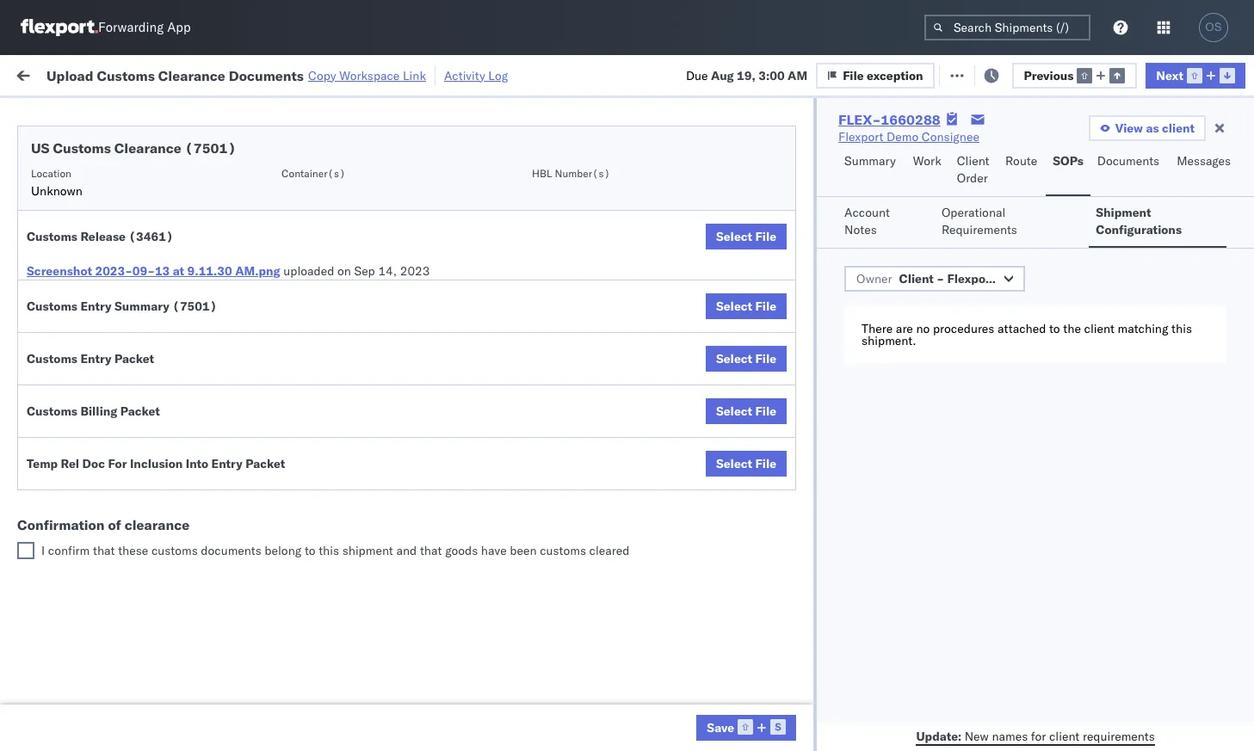 Task type: describe. For each thing, give the bounding box(es) containing it.
3 schedule delivery appointment link from the top
[[40, 436, 212, 453]]

nov for fifth schedule pickup from los angeles, ca link from the bottom of the page
[[359, 210, 381, 226]]

select for temp rel doc for inclusion into entry packet
[[716, 456, 752, 472]]

schedule pickup from los angeles, ca for fifth schedule pickup from los angeles, ca link from the bottom of the page
[[40, 201, 232, 234]]

1 upload customs clearance documents link from the top
[[40, 352, 244, 386]]

rel
[[61, 456, 79, 472]]

operational requirements
[[942, 205, 1017, 238]]

7 fcl from the top
[[565, 551, 587, 567]]

file for customs entry packet
[[755, 351, 777, 367]]

view
[[1115, 121, 1143, 136]]

5, for 2nd schedule pickup from los angeles, ca link from the top of the page
[[384, 248, 395, 264]]

confirm
[[48, 543, 90, 559]]

confirmation
[[17, 516, 105, 534]]

activity log
[[444, 68, 508, 83]]

flexport demo consignee
[[838, 129, 980, 145]]

5 schedule pickup from los angeles, ca link from the top
[[40, 541, 244, 575]]

entry for summary
[[80, 299, 112, 314]]

3:00
[[759, 68, 785, 83]]

into
[[186, 456, 208, 472]]

est, for 28,
[[336, 703, 361, 718]]

2 lagerfeld from the top
[[923, 627, 975, 643]]

been
[[510, 543, 537, 559]]

import
[[146, 67, 185, 82]]

2 1846748 from the top
[[987, 210, 1040, 226]]

hlxu6269489, for fifth schedule pickup from los angeles, ca link from the bottom of the page
[[1152, 210, 1240, 226]]

2:00 am est, nov 9, 2022
[[277, 362, 427, 377]]

demo
[[887, 129, 919, 145]]

5 ocean fcl from the top
[[527, 438, 587, 453]]

previous button
[[1012, 62, 1137, 88]]

1 schedule delivery appointment button from the top
[[40, 171, 212, 190]]

confirm pickup from los angeles, ca
[[40, 466, 225, 499]]

documents button
[[1090, 145, 1170, 196]]

flex- down order
[[950, 210, 987, 226]]

copy
[[308, 68, 336, 83]]

for
[[108, 456, 127, 472]]

0 horizontal spatial file exception
[[843, 68, 923, 83]]

am down progress
[[306, 173, 326, 188]]

notes
[[845, 222, 877, 238]]

13,
[[380, 551, 399, 567]]

work
[[49, 62, 94, 87]]

actions
[[1203, 140, 1238, 153]]

vandelay west
[[751, 665, 831, 680]]

schedule delivery appointment for second schedule delivery appointment link from the top
[[40, 285, 212, 301]]

0 vertical spatial 14,
[[378, 263, 397, 279]]

import work
[[146, 67, 218, 82]]

next
[[1156, 68, 1184, 83]]

risk
[[357, 67, 377, 82]]

pickup down upload customs clearance documents button
[[94, 390, 131, 406]]

8 resize handle column header from the left
[[1143, 133, 1164, 751]]

2 resize handle column header from the left
[[437, 133, 458, 751]]

2 schedule delivery appointment link from the top
[[40, 284, 212, 302]]

activity
[[444, 68, 485, 83]]

1 1846748 from the top
[[987, 173, 1040, 188]]

confirm pickup from los angeles, ca link
[[40, 465, 244, 500]]

edt, for fifth schedule pickup from los angeles, ca link from the bottom of the page
[[329, 210, 356, 226]]

0 vertical spatial at
[[343, 67, 354, 82]]

forwarding
[[98, 19, 164, 36]]

3 1846748 from the top
[[987, 248, 1040, 264]]

there
[[862, 321, 893, 337]]

2022 for third the 'schedule pickup from los angeles, ca' button from the bottom
[[398, 324, 428, 340]]

ca for fifth schedule pickup from los angeles, ca link from the bottom of the page
[[40, 218, 56, 234]]

hl for third schedule pickup from los angeles, ca link from the top of the page
[[1243, 324, 1254, 339]]

owner
[[857, 271, 892, 287]]

customs inside button
[[82, 352, 130, 368]]

bookings test consignee
[[751, 551, 888, 567]]

ca for confirm pickup from los angeles, ca link
[[40, 483, 56, 499]]

1 customs from the left
[[151, 543, 198, 559]]

6 fcl from the top
[[565, 476, 587, 491]]

schedule delivery appointment for 1st schedule delivery appointment link from the top of the page
[[40, 172, 212, 187]]

status
[[94, 106, 125, 119]]

upload customs clearance documents copy workspace link
[[46, 67, 426, 84]]

pickup up release
[[94, 201, 131, 216]]

select file for customs billing packet
[[716, 404, 777, 419]]

num
[[1235, 140, 1254, 153]]

owner button
[[845, 266, 1025, 292]]

schedule for third the 'schedule pickup from los angeles, ca' button from the bottom
[[40, 315, 91, 330]]

schedule delivery appointment for 1st schedule delivery appointment link from the bottom of the page
[[40, 437, 212, 452]]

unknown
[[31, 183, 83, 199]]

8 fcl from the top
[[565, 703, 587, 718]]

2 vertical spatial upload
[[40, 693, 79, 709]]

mbl/mawb
[[1172, 140, 1232, 153]]

are
[[896, 321, 913, 337]]

3 integration test account - karl lagerfeld from the top
[[751, 703, 975, 718]]

confirmation of clearance
[[17, 516, 190, 534]]

ceau7522281, hlxu6269489, hl for 2nd upload customs clearance documents link from the bottom
[[1061, 362, 1254, 377]]

numbers
[[1061, 147, 1103, 160]]

due
[[686, 68, 708, 83]]

messages button
[[1170, 145, 1240, 196]]

flex-1846748 for 2nd upload customs clearance documents link from the bottom
[[950, 362, 1040, 377]]

6 ocean fcl from the top
[[527, 476, 587, 491]]

2 upload customs clearance documents link from the top
[[40, 693, 244, 727]]

am.png
[[235, 263, 280, 279]]

shipment
[[342, 543, 393, 559]]

7 ocean fcl from the top
[[527, 551, 587, 567]]

7 resize handle column header from the left
[[1031, 133, 1052, 751]]

shipment configurations
[[1096, 205, 1182, 238]]

2:59 am est, jan 13, 2023
[[277, 551, 432, 567]]

4 2:59 am edt, nov 5, 2022 from the top
[[277, 286, 428, 302]]

ceau7522281, hlxu6269489, hl for 2nd schedule pickup from los angeles, ca link from the top of the page
[[1061, 248, 1254, 263]]

4 1846748 from the top
[[987, 286, 1040, 302]]

3 karl from the top
[[898, 703, 920, 718]]

1 that from the left
[[93, 543, 115, 559]]

7:00
[[277, 476, 303, 491]]

configurations
[[1096, 222, 1182, 238]]

flex
[[923, 140, 942, 153]]

2:00
[[277, 362, 303, 377]]

pickup down "of"
[[94, 542, 131, 557]]

schedule pickup from los angeles, ca for first schedule pickup from los angeles, ca link from the bottom of the page
[[40, 542, 232, 575]]

5, for third schedule pickup from los angeles, ca link from the top of the page
[[384, 324, 395, 340]]

1 test123456 from the top
[[1172, 210, 1245, 226]]

filtered
[[17, 105, 59, 121]]

2 customs from the left
[[540, 543, 586, 559]]

5 schedule pickup from los angeles, ca button from the top
[[40, 541, 244, 577]]

us customs clearance (7501)
[[31, 139, 236, 157]]

(7501) for customs entry summary (7501)
[[172, 299, 217, 314]]

3 test123456 from the top
[[1172, 324, 1245, 340]]

2 integration from the top
[[751, 627, 810, 643]]

cleared
[[589, 543, 630, 559]]

3 schedule pickup from los angeles, ca button from the top
[[40, 314, 244, 350]]

3 integration from the top
[[751, 703, 810, 718]]

9,
[[383, 362, 394, 377]]

1 fcl from the top
[[565, 173, 587, 188]]

consignee inside button
[[751, 140, 800, 153]]

flex- up flexport
[[838, 111, 881, 128]]

billing
[[80, 404, 117, 419]]

3 schedule delivery appointment button from the top
[[40, 436, 212, 455]]

3 2:59 am edt, nov 5, 2022 from the top
[[277, 248, 428, 264]]

pickup down the customs entry summary (7501)
[[94, 315, 131, 330]]

4 schedule pickup from los angeles, ca link from the top
[[40, 390, 244, 424]]

1 integration from the top
[[751, 589, 810, 605]]

angeles, for 2nd schedule pickup from los angeles, ca link from the top of the page
[[185, 239, 232, 254]]

1 horizontal spatial exception
[[984, 67, 1040, 82]]

0 vertical spatial 2023
[[400, 263, 430, 279]]

2 2:59 from the top
[[277, 210, 303, 226]]

flex-1846748 for third schedule pickup from los angeles, ca link from the top of the page
[[950, 324, 1040, 340]]

759
[[317, 67, 340, 82]]

goods
[[445, 543, 478, 559]]

ceau7522281, hlxu6269489, hl for third schedule pickup from los angeles, ca link from the top of the page
[[1061, 324, 1254, 339]]

temp
[[27, 456, 58, 472]]

mbl/mawb num button
[[1164, 137, 1254, 154]]

2 that from the left
[[420, 543, 442, 559]]

(7501) for us customs clearance (7501)
[[185, 139, 236, 157]]

edt, for third schedule pickup from los angeles, ca link from the top of the page
[[329, 324, 356, 340]]

2 schedule pickup from los angeles, ca button from the top
[[40, 238, 244, 274]]

4 ceau7522281, from the top
[[1061, 362, 1149, 377]]

est, for 23,
[[328, 476, 354, 491]]

hbl
[[532, 167, 552, 180]]

save button
[[697, 715, 796, 741]]

1 vertical spatial 14,
[[383, 438, 402, 453]]

1 2:59 am edt, nov 5, 2022 from the top
[[277, 173, 428, 188]]

confirm for confirm pickup from los angeles, ca
[[40, 466, 84, 482]]

west
[[803, 665, 831, 680]]

due aug 19, 3:00 am
[[686, 68, 808, 83]]

4 5, from the top
[[384, 286, 395, 302]]

1 - from the top
[[888, 589, 895, 605]]

2 karl from the top
[[898, 627, 920, 643]]

pickup inside the confirm pickup from los angeles, ca
[[87, 466, 124, 482]]

3 - from the top
[[888, 703, 895, 718]]

workitem button
[[10, 137, 250, 154]]

hlxu6269489, for 2nd schedule pickup from los angeles, ca link from the top of the page
[[1152, 248, 1240, 263]]

flex- down client
[[950, 173, 987, 188]]

forwarding app link
[[21, 19, 191, 36]]

5 2:59 from the top
[[277, 324, 303, 340]]

3 fcl from the top
[[565, 324, 587, 340]]

5 1846748 from the top
[[987, 324, 1040, 340]]

6 2:59 from the top
[[277, 438, 303, 453]]

3 resize handle column header from the left
[[498, 133, 518, 751]]

am down uploaded
[[306, 286, 326, 302]]

filtered by:
[[17, 105, 79, 121]]

5 resize handle column header from the left
[[721, 133, 742, 751]]

2023 for 28,
[[408, 703, 438, 718]]

2 schedule pickup from los angeles, ca link from the top
[[40, 238, 244, 272]]

2 2:59 am edt, nov 5, 2022 from the top
[[277, 210, 428, 226]]

number(s)
[[555, 167, 610, 180]]

4 schedule pickup from los angeles, ca button from the top
[[40, 390, 244, 426]]

1660288
[[881, 111, 941, 128]]

2 - from the top
[[888, 627, 895, 643]]

6 1846748 from the top
[[987, 362, 1040, 377]]

consignee for bookings test consignee
[[830, 551, 888, 567]]

route button
[[999, 145, 1046, 196]]

work button
[[906, 145, 950, 196]]

angeles, for third schedule pickup from los angeles, ca link from the top of the page
[[185, 315, 232, 330]]

client order
[[957, 153, 990, 186]]

dec for 14,
[[358, 438, 380, 453]]

1 flex-1846748 from the top
[[950, 173, 1040, 188]]

upload customs clearance documents inside button
[[40, 352, 189, 385]]

los up (3461)
[[162, 201, 182, 216]]

los up the 13
[[162, 239, 182, 254]]

nov for 2nd schedule pickup from los angeles, ca link from the top of the page
[[359, 248, 381, 264]]

upload customs clearance documents button
[[40, 352, 244, 388]]

los down the 13
[[162, 315, 182, 330]]

1 schedule delivery appointment link from the top
[[40, 171, 212, 188]]

2 integration test account - karl lagerfeld from the top
[[751, 627, 975, 643]]

confirm delivery link
[[40, 512, 131, 529]]

snoozed
[[360, 106, 400, 119]]

angeles, for confirm pickup from los angeles, ca link
[[178, 466, 225, 482]]

in
[[258, 106, 267, 119]]

ca for first schedule pickup from los angeles, ca link from the bottom of the page
[[40, 559, 56, 575]]

this inside matching this shipment.
[[1172, 321, 1192, 337]]

select file for customs entry packet
[[716, 351, 777, 367]]

3 2:59 from the top
[[277, 248, 303, 264]]

2 appointment from the top
[[141, 285, 212, 301]]

screenshot
[[27, 263, 92, 279]]

4 resize handle column header from the left
[[609, 133, 630, 751]]

2 fcl from the top
[[565, 210, 587, 226]]

messages
[[1177, 153, 1231, 169]]

summary button
[[838, 145, 906, 196]]

0 horizontal spatial this
[[319, 543, 339, 559]]

1 5, from the top
[[384, 173, 395, 188]]

delivery inside confirm delivery link
[[87, 513, 131, 528]]

flex- down requirements
[[950, 248, 987, 264]]

angeles, for 4th schedule pickup from los angeles, ca link
[[185, 390, 232, 406]]

1 ocean fcl from the top
[[527, 173, 587, 188]]

file for customs billing packet
[[755, 404, 777, 419]]

4 edt, from the top
[[329, 286, 356, 302]]

2022 for 1st schedule delivery appointment button from the bottom
[[405, 438, 435, 453]]

5 2:59 am edt, nov 5, 2022 from the top
[[277, 324, 428, 340]]

28,
[[387, 703, 405, 718]]

1 resize handle column header from the left
[[246, 133, 267, 751]]

select file button for temp rel doc for inclusion into entry packet
[[706, 451, 787, 477]]

1 lagerfeld from the top
[[923, 589, 975, 605]]

nov right container(s)
[[359, 173, 381, 188]]

est, for 13,
[[329, 551, 355, 567]]

0 horizontal spatial summary
[[115, 299, 169, 314]]

container(s)
[[281, 167, 346, 180]]

1 vertical spatial to
[[305, 543, 316, 559]]

hl for 2nd upload customs clearance documents link from the bottom
[[1243, 362, 1254, 377]]

4 flex-1846748 from the top
[[950, 286, 1040, 302]]

select file for temp rel doc for inclusion into entry packet
[[716, 456, 777, 472]]

4 2:59 from the top
[[277, 286, 303, 302]]

save
[[707, 720, 734, 736]]

am left sep on the left top of the page
[[306, 248, 326, 264]]

attached
[[998, 321, 1046, 337]]

flexport. image
[[21, 19, 98, 36]]

5 fcl from the top
[[565, 438, 587, 453]]

1 appointment from the top
[[141, 172, 212, 187]]

2 ocean fcl from the top
[[527, 210, 587, 226]]

customs entry summary (7501)
[[27, 299, 217, 314]]

3 appointment from the top
[[141, 437, 212, 452]]

no
[[916, 321, 930, 337]]

client inside button
[[1162, 121, 1195, 136]]

2:59 am est, dec 14, 2022
[[277, 438, 435, 453]]

select for customs entry summary (7501)
[[716, 299, 752, 314]]

sops
[[1053, 153, 1084, 169]]

upload inside button
[[40, 352, 79, 368]]



Task type: vqa. For each thing, say whether or not it's contained in the screenshot.
Customs Release (3461)
yes



Task type: locate. For each thing, give the bounding box(es) containing it.
1846748 down route button
[[987, 210, 1040, 226]]

3 select file button from the top
[[706, 346, 787, 372]]

1 edt, from the top
[[329, 173, 356, 188]]

8 ocean fcl from the top
[[527, 703, 587, 718]]

account notes
[[845, 205, 890, 238]]

ceau7522281, hlxu6269489, hl
[[1061, 210, 1254, 226], [1061, 248, 1254, 263], [1061, 324, 1254, 339], [1061, 362, 1254, 377]]

for for client
[[1031, 729, 1046, 744]]

los down clearance
[[162, 542, 182, 557]]

ca inside the confirm pickup from los angeles, ca
[[40, 483, 56, 499]]

ca down "unknown" on the top of the page
[[40, 218, 56, 234]]

2023 for 13,
[[402, 551, 432, 567]]

2022 for upload customs clearance documents button
[[397, 362, 427, 377]]

1 vertical spatial upload customs clearance documents link
[[40, 693, 244, 727]]

order
[[957, 170, 988, 186]]

None checkbox
[[17, 542, 34, 560]]

upload customs clearance documents link
[[40, 352, 244, 386], [40, 693, 244, 727]]

nov for 2nd upload customs clearance documents link from the bottom
[[358, 362, 380, 377]]

procedures
[[933, 321, 995, 337]]

karl
[[898, 589, 920, 605], [898, 627, 920, 643], [898, 703, 920, 718]]

nov down sep on the left top of the page
[[359, 286, 381, 302]]

integration test account - karl lagerfeld
[[751, 589, 975, 605], [751, 627, 975, 643], [751, 703, 975, 718]]

flex- down the procedures
[[950, 362, 987, 377]]

1 ceau7522281, from the top
[[1061, 210, 1149, 226]]

id
[[945, 140, 955, 153]]

1 vertical spatial packet
[[120, 404, 160, 419]]

0 horizontal spatial work
[[188, 67, 218, 82]]

1 vertical spatial confirm
[[40, 513, 84, 528]]

2 horizontal spatial consignee
[[922, 129, 980, 145]]

2 vertical spatial appointment
[[141, 437, 212, 452]]

2:59 am edt, nov 5, 2022
[[277, 173, 428, 188], [277, 210, 428, 226], [277, 248, 428, 264], [277, 286, 428, 302], [277, 324, 428, 340]]

3 edt, from the top
[[329, 248, 356, 264]]

1 vertical spatial this
[[319, 543, 339, 559]]

2023 right sep on the left top of the page
[[400, 263, 430, 279]]

1846748 down the operational requirements "button" at the right of the page
[[987, 248, 1040, 264]]

2022 for fifth the 'schedule pickup from los angeles, ca' button from the bottom
[[398, 210, 428, 226]]

account inside account notes button
[[845, 205, 890, 220]]

flex- up the procedures
[[950, 286, 987, 302]]

consignee for flexport demo consignee
[[922, 129, 980, 145]]

test
[[826, 173, 849, 188], [714, 210, 737, 226], [826, 210, 849, 226], [714, 248, 737, 264], [826, 248, 849, 264], [714, 286, 737, 302], [826, 286, 849, 302], [714, 324, 737, 340], [826, 324, 849, 340], [714, 362, 737, 377], [826, 362, 849, 377], [714, 400, 737, 415], [826, 400, 849, 415], [714, 438, 737, 453], [826, 438, 849, 453], [714, 476, 737, 491], [826, 476, 849, 491], [826, 513, 849, 529], [804, 551, 827, 567], [813, 589, 836, 605], [813, 627, 836, 643], [813, 703, 836, 718]]

integration test account - karl lagerfeld down bookings test consignee
[[751, 589, 975, 605]]

5 edt, from the top
[[329, 324, 356, 340]]

appointment down us customs clearance (7501)
[[141, 172, 212, 187]]

summary inside button
[[845, 153, 896, 169]]

1 select file button from the top
[[706, 224, 787, 250]]

flexport demo consignee link
[[838, 128, 980, 145]]

am down container(s)
[[306, 210, 326, 226]]

clearance inside button
[[133, 352, 189, 368]]

7 schedule from the top
[[40, 437, 91, 452]]

select file button for customs release (3461)
[[706, 224, 787, 250]]

client right the
[[1084, 321, 1115, 337]]

1 hlxu6269489, from the top
[[1152, 210, 1240, 226]]

schedule pickup from los angeles, ca for 2nd schedule pickup from los angeles, ca link from the top of the page
[[40, 239, 232, 272]]

am right belong
[[306, 551, 326, 567]]

pickup right rel
[[87, 466, 124, 482]]

us
[[31, 139, 50, 157]]

that down confirmation of clearance
[[93, 543, 115, 559]]

2 test123456 from the top
[[1172, 248, 1245, 264]]

angeles, inside the confirm pickup from los angeles, ca
[[178, 466, 225, 482]]

lagerfeld
[[923, 589, 975, 605], [923, 627, 975, 643], [923, 703, 975, 718]]

schedule for 4th the 'schedule pickup from los angeles, ca' button from the bottom
[[40, 239, 91, 254]]

1 horizontal spatial work
[[913, 153, 941, 169]]

1 vertical spatial dec
[[357, 476, 380, 491]]

flex-
[[838, 111, 881, 128], [950, 173, 987, 188], [950, 210, 987, 226], [950, 248, 987, 264], [950, 286, 987, 302], [950, 324, 987, 340], [950, 362, 987, 377]]

schedule for 1st schedule delivery appointment button from the bottom
[[40, 437, 91, 452]]

this left shipment
[[319, 543, 339, 559]]

3 flex-1846748 from the top
[[950, 248, 1040, 264]]

0 horizontal spatial exception
[[867, 68, 923, 83]]

nov up sep on the left top of the page
[[359, 210, 381, 226]]

2:59 down progress
[[277, 173, 303, 188]]

nov for third schedule pickup from los angeles, ca link from the top of the page
[[359, 324, 381, 340]]

flex-1846748 for fifth schedule pickup from los angeles, ca link from the bottom of the page
[[950, 210, 1040, 226]]

select file button for customs entry summary (7501)
[[706, 294, 787, 319]]

confirm pickup from los angeles, ca button
[[40, 465, 244, 501]]

location unknown
[[31, 167, 83, 199]]

6 flex-1846748 from the top
[[950, 362, 1040, 377]]

customs
[[97, 67, 155, 84], [53, 139, 111, 157], [27, 229, 77, 244], [27, 299, 77, 314], [27, 351, 77, 367], [82, 352, 130, 368], [27, 404, 77, 419], [82, 693, 130, 709]]

2 confirm from the top
[[40, 513, 84, 528]]

select file for customs release (3461)
[[716, 229, 777, 244]]

workitem
[[19, 140, 64, 153]]

5 ca from the top
[[40, 483, 56, 499]]

customs down clearance
[[151, 543, 198, 559]]

0 vertical spatial confirm
[[40, 466, 84, 482]]

customs right the been
[[540, 543, 586, 559]]

edt,
[[329, 173, 356, 188], [329, 210, 356, 226], [329, 248, 356, 264], [329, 286, 356, 302], [329, 324, 356, 340]]

copy workspace link button
[[308, 68, 426, 83]]

0 vertical spatial upload customs clearance documents link
[[40, 352, 244, 386]]

flex-1846748 down client
[[950, 173, 1040, 188]]

jan for 28,
[[364, 703, 384, 718]]

2:59 up 7:00
[[277, 438, 303, 453]]

1 karl from the top
[[898, 589, 920, 605]]

1 horizontal spatial summary
[[845, 153, 896, 169]]

2023 right 28,
[[408, 703, 438, 718]]

0 vertical spatial schedule delivery appointment button
[[40, 171, 212, 190]]

ca up "customs entry packet" at the left of page
[[40, 332, 56, 347]]

3 lagerfeld from the top
[[923, 703, 975, 718]]

3 ceau7522281, from the top
[[1061, 324, 1149, 339]]

entry right into
[[211, 456, 242, 472]]

Search Work text field
[[675, 62, 862, 87]]

0 vertical spatial schedule delivery appointment link
[[40, 171, 212, 188]]

appointment up the inclusion
[[141, 437, 212, 452]]

that right and
[[420, 543, 442, 559]]

dec left 23,
[[357, 476, 380, 491]]

1 vertical spatial karl
[[898, 627, 920, 643]]

3 select file from the top
[[716, 351, 777, 367]]

view as client button
[[1089, 115, 1206, 141]]

edt, for 2nd schedule pickup from los angeles, ca link from the top of the page
[[329, 248, 356, 264]]

2 vertical spatial schedule delivery appointment
[[40, 437, 212, 452]]

entry for packet
[[80, 351, 112, 367]]

release
[[80, 229, 126, 244]]

0 horizontal spatial on
[[337, 263, 351, 279]]

1 vertical spatial jan
[[364, 703, 384, 718]]

shipment
[[1096, 205, 1151, 220]]

schedule for fifth the 'schedule pickup from los angeles, ca' button from the bottom
[[40, 201, 91, 216]]

nov up 2:00 am est, nov 9, 2022 on the left
[[359, 324, 381, 340]]

on right 205
[[422, 67, 436, 82]]

for for work,
[[165, 106, 179, 119]]

los down upload customs clearance documents button
[[162, 390, 182, 406]]

0 horizontal spatial client
[[1049, 729, 1080, 744]]

schedule down "unknown" on the top of the page
[[40, 201, 91, 216]]

flex id button
[[914, 137, 1035, 154]]

documents
[[229, 67, 304, 84], [1097, 153, 1160, 169], [40, 370, 102, 385], [40, 711, 102, 726]]

container numbers button
[[1052, 130, 1147, 161]]

est, down "2:59 am est, dec 14, 2022"
[[328, 476, 354, 491]]

flex- right "no"
[[950, 324, 987, 340]]

file exception button
[[933, 62, 1051, 87], [933, 62, 1051, 87], [816, 62, 934, 88], [816, 62, 934, 88]]

select file for customs entry summary (7501)
[[716, 299, 777, 314]]

2 vertical spatial schedule delivery appointment button
[[40, 436, 212, 455]]

track
[[439, 67, 467, 82]]

7 2:59 from the top
[[277, 551, 303, 567]]

file exception down search shipments (/) text field
[[960, 67, 1040, 82]]

app
[[167, 19, 191, 36]]

0 vertical spatial packet
[[115, 351, 154, 367]]

from
[[134, 201, 159, 216], [134, 239, 159, 254], [134, 315, 159, 330], [134, 390, 159, 406], [127, 466, 152, 482], [134, 542, 159, 557]]

at
[[343, 67, 354, 82], [173, 263, 184, 279]]

1 vertical spatial pm
[[314, 703, 333, 718]]

2:59 down container(s)
[[277, 210, 303, 226]]

ceau7522281, down documents button
[[1061, 210, 1149, 226]]

jan for 13,
[[358, 551, 377, 567]]

9 resize handle column header from the left
[[1223, 133, 1244, 751]]

1 schedule pickup from los angeles, ca from the top
[[40, 201, 232, 234]]

1 horizontal spatial customs
[[540, 543, 586, 559]]

2 ceau7522281, hlxu6269489, hl from the top
[[1061, 248, 1254, 263]]

ca for third schedule pickup from los angeles, ca link from the top of the page
[[40, 332, 56, 347]]

2 vertical spatial -
[[888, 703, 895, 718]]

1 vertical spatial upload customs clearance documents
[[40, 693, 189, 726]]

2 vertical spatial integration test account - karl lagerfeld
[[751, 703, 975, 718]]

2 hl from the top
[[1243, 248, 1254, 263]]

1 confirm from the top
[[40, 466, 84, 482]]

confirm for confirm delivery
[[40, 513, 84, 528]]

3 ceau7522281, hlxu6269489, hl from the top
[[1061, 324, 1254, 339]]

entry down 2023-
[[80, 299, 112, 314]]

exception
[[984, 67, 1040, 82], [867, 68, 923, 83]]

flex-1846748 down there are no procedures attached to the client
[[950, 362, 1040, 377]]

4 ca from the top
[[40, 408, 56, 423]]

2 5, from the top
[[384, 210, 395, 226]]

the
[[1063, 321, 1081, 337]]

on left sep on the left top of the page
[[337, 263, 351, 279]]

select for customs entry packet
[[716, 351, 752, 367]]

temp rel doc for inclusion into entry packet
[[27, 456, 285, 472]]

5 schedule pickup from los angeles, ca from the top
[[40, 542, 232, 575]]

8 schedule from the top
[[40, 542, 91, 557]]

6 schedule from the top
[[40, 390, 91, 406]]

2 vertical spatial packet
[[245, 456, 285, 472]]

am up 2:00 am est, nov 9, 2022 on the left
[[306, 324, 326, 340]]

0 vertical spatial to
[[1049, 321, 1060, 337]]

0 vertical spatial this
[[1172, 321, 1192, 337]]

angeles,
[[185, 201, 232, 216], [185, 239, 232, 254], [185, 315, 232, 330], [185, 390, 232, 406], [178, 466, 225, 482], [185, 542, 232, 557]]

2 vertical spatial client
[[1049, 729, 1080, 744]]

1 horizontal spatial to
[[1049, 321, 1060, 337]]

los inside the confirm pickup from los angeles, ca
[[155, 466, 175, 482]]

4 test123456 from the top
[[1172, 362, 1245, 377]]

1 horizontal spatial client
[[1084, 321, 1115, 337]]

est, up 7:00 pm est, dec 23, 2022
[[329, 438, 355, 453]]

Search Shipments (/) text field
[[924, 15, 1091, 40]]

6 ca from the top
[[40, 559, 56, 575]]

client order button
[[950, 145, 999, 196]]

1 vertical spatial summary
[[115, 299, 169, 314]]

1 vertical spatial lagerfeld
[[923, 627, 975, 643]]

am right '3:00'
[[788, 68, 808, 83]]

1 horizontal spatial this
[[1172, 321, 1192, 337]]

sep
[[354, 263, 375, 279]]

hl for fifth schedule pickup from los angeles, ca link from the bottom of the page
[[1243, 210, 1254, 226]]

2022 for 4th the 'schedule pickup from los angeles, ca' button from the bottom
[[398, 248, 428, 264]]

at right the 13
[[173, 263, 184, 279]]

2 select from the top
[[716, 299, 752, 314]]

schedule for 3rd schedule delivery appointment button from the bottom of the page
[[40, 172, 91, 187]]

0 horizontal spatial for
[[165, 106, 179, 119]]

from inside the confirm pickup from los angeles, ca
[[127, 466, 152, 482]]

1 integration test account - karl lagerfeld from the top
[[751, 589, 975, 605]]

4 fcl from the top
[[565, 362, 587, 377]]

schedule pickup from los angeles, ca for 4th schedule pickup from los angeles, ca link
[[40, 390, 232, 423]]

hl
[[1243, 210, 1254, 226], [1243, 248, 1254, 263], [1243, 324, 1254, 339], [1243, 362, 1254, 377]]

operational requirements button
[[935, 197, 1079, 248]]

3 schedule pickup from los angeles, ca from the top
[[40, 315, 232, 347]]

3 ocean fcl from the top
[[527, 324, 587, 340]]

ca down "customs release (3461)"
[[40, 256, 56, 272]]

1 vertical spatial integration
[[751, 627, 810, 643]]

1 vertical spatial schedule delivery appointment
[[40, 285, 212, 301]]

1 vertical spatial for
[[1031, 729, 1046, 744]]

1 horizontal spatial that
[[420, 543, 442, 559]]

schedule delivery appointment button down 2023-
[[40, 284, 212, 303]]

matching
[[1118, 321, 1169, 337]]

1 vertical spatial upload
[[40, 352, 79, 368]]

0 vertical spatial integration test account - karl lagerfeld
[[751, 589, 975, 605]]

am up 7:00 pm est, dec 23, 2022
[[306, 438, 326, 453]]

packet down the customs entry summary (7501)
[[115, 351, 154, 367]]

flex-1660288 link
[[838, 111, 941, 128]]

1846748 down matching this shipment.
[[987, 362, 1040, 377]]

flex-1846748 for 2nd schedule pickup from los angeles, ca link from the top of the page
[[950, 248, 1040, 264]]

1 horizontal spatial consignee
[[830, 551, 888, 567]]

1 select file from the top
[[716, 229, 777, 244]]

1 vertical spatial client
[[1084, 321, 1115, 337]]

ca down temp
[[40, 483, 56, 499]]

2:59 up 2:00 on the left
[[277, 324, 303, 340]]

1 schedule delivery appointment from the top
[[40, 172, 212, 187]]

2 upload customs clearance documents from the top
[[40, 693, 189, 726]]

1 vertical spatial -
[[888, 627, 895, 643]]

2 schedule delivery appointment button from the top
[[40, 284, 212, 303]]

1846748 up the attached on the right top
[[987, 286, 1040, 302]]

log
[[488, 68, 508, 83]]

1 vertical spatial work
[[913, 153, 941, 169]]

4 schedule from the top
[[40, 285, 91, 301]]

ca for 4th schedule pickup from los angeles, ca link
[[40, 408, 56, 423]]

6 resize handle column header from the left
[[894, 133, 914, 751]]

hlxu6269489,
[[1152, 210, 1240, 226], [1152, 248, 1240, 263], [1152, 324, 1240, 339], [1152, 362, 1240, 377]]

schedule down us
[[40, 172, 91, 187]]

delivery
[[94, 172, 138, 187], [94, 285, 138, 301], [94, 437, 138, 452], [87, 513, 131, 528]]

0 vertical spatial schedule delivery appointment
[[40, 172, 212, 187]]

hl for 2nd schedule pickup from los angeles, ca link from the top of the page
[[1243, 248, 1254, 263]]

1 horizontal spatial at
[[343, 67, 354, 82]]

4 select from the top
[[716, 404, 752, 419]]

aug
[[711, 68, 734, 83]]

consignee down '3:00'
[[751, 140, 800, 153]]

dec for 23,
[[357, 476, 380, 491]]

select for customs billing packet
[[716, 404, 752, 419]]

schedule delivery appointment button down us customs clearance (7501)
[[40, 171, 212, 190]]

screenshot 2023-09-13 at 9.11.30 am.png uploaded on sep 14, 2023
[[27, 263, 430, 279]]

2 vertical spatial schedule delivery appointment link
[[40, 436, 212, 453]]

integration test account - karl lagerfeld up west
[[751, 627, 975, 643]]

759 at risk
[[317, 67, 377, 82]]

0 vertical spatial karl
[[898, 589, 920, 605]]

2:59 right documents
[[277, 551, 303, 567]]

packet for customs entry packet
[[115, 351, 154, 367]]

5 5, from the top
[[384, 324, 395, 340]]

0 vertical spatial for
[[165, 106, 179, 119]]

1 schedule from the top
[[40, 172, 91, 187]]

appointment
[[141, 172, 212, 187], [141, 285, 212, 301], [141, 437, 212, 452]]

select for customs release (3461)
[[716, 229, 752, 244]]

activity log button
[[444, 65, 508, 85]]

there are no procedures attached to the client
[[862, 321, 1115, 337]]

workspace
[[339, 68, 400, 83]]

los left into
[[155, 466, 175, 482]]

integration down bookings
[[751, 589, 810, 605]]

0 horizontal spatial customs
[[151, 543, 198, 559]]

9.11.30
[[187, 263, 232, 279]]

0 vertical spatial integration
[[751, 589, 810, 605]]

schedule down "customs entry packet" at the left of page
[[40, 390, 91, 406]]

screenshot 2023-09-13 at 9.11.30 am.png link
[[27, 263, 280, 280]]

205
[[397, 67, 419, 82]]

0 vertical spatial on
[[422, 67, 436, 82]]

flex-1846748 down order
[[950, 210, 1040, 226]]

0 vertical spatial jan
[[358, 551, 377, 567]]

2 ceau7522281, from the top
[[1061, 248, 1149, 263]]

have
[[481, 543, 507, 559]]

these
[[118, 543, 148, 559]]

0 horizontal spatial that
[[93, 543, 115, 559]]

2:59 left sep on the left top of the page
[[277, 248, 303, 264]]

shipment.
[[862, 333, 916, 349]]

0 vertical spatial client
[[1162, 121, 1195, 136]]

exception up flex-1660288 link
[[867, 68, 923, 83]]

this right the 'matching'
[[1172, 321, 1192, 337]]

schedule for 4th the 'schedule pickup from los angeles, ca' button
[[40, 390, 91, 406]]

0 horizontal spatial consignee
[[751, 140, 800, 153]]

import work button
[[139, 55, 225, 94]]

schedule for fifth the 'schedule pickup from los angeles, ca' button from the top
[[40, 542, 91, 557]]

4 ceau7522281, hlxu6269489, hl from the top
[[1061, 362, 1254, 377]]

angeles, for fifth schedule pickup from los angeles, ca link from the bottom of the page
[[185, 201, 232, 216]]

customs
[[151, 543, 198, 559], [540, 543, 586, 559]]

ceau7522281, down configurations
[[1061, 248, 1149, 263]]

est, for 14,
[[329, 438, 355, 453]]

integration up vandelay
[[751, 627, 810, 643]]

0 vertical spatial (7501)
[[185, 139, 236, 157]]

1 schedule pickup from los angeles, ca link from the top
[[40, 200, 244, 235]]

0 vertical spatial pm
[[306, 476, 325, 491]]

3 schedule pickup from los angeles, ca link from the top
[[40, 314, 244, 348]]

file for temp rel doc for inclusion into entry packet
[[755, 456, 777, 472]]

nov left 9,
[[358, 362, 380, 377]]

1 vertical spatial entry
[[80, 351, 112, 367]]

1 vertical spatial schedule delivery appointment link
[[40, 284, 212, 302]]

i confirm that these customs documents belong to this shipment and that goods have been customs cleared
[[41, 543, 630, 559]]

requirements
[[942, 222, 1017, 238]]

ceau7522281, down the
[[1061, 362, 1149, 377]]

4 ocean fcl from the top
[[527, 362, 587, 377]]

1 select from the top
[[716, 229, 752, 244]]

4 hl from the top
[[1243, 362, 1254, 377]]

forwarding app
[[98, 19, 191, 36]]

est, for 9,
[[329, 362, 355, 377]]

consignee
[[922, 129, 980, 145], [751, 140, 800, 153], [830, 551, 888, 567]]

angeles, for first schedule pickup from los angeles, ca link from the bottom of the page
[[185, 542, 232, 557]]

ca down i
[[40, 559, 56, 575]]

:
[[125, 106, 128, 119]]

summary
[[845, 153, 896, 169], [115, 299, 169, 314]]

1 vertical spatial appointment
[[141, 285, 212, 301]]

0 vertical spatial dec
[[358, 438, 380, 453]]

ca up temp
[[40, 408, 56, 423]]

1 2:59 from the top
[[277, 173, 303, 188]]

5 flex-1846748 from the top
[[950, 324, 1040, 340]]

1 vertical spatial on
[[337, 263, 351, 279]]

status : ready for work, blocked, in progress
[[94, 106, 313, 119]]

0 vertical spatial upload
[[46, 67, 93, 84]]

3 hlxu6269489, from the top
[[1152, 324, 1240, 339]]

consignee up client
[[922, 129, 980, 145]]

select file button for customs billing packet
[[706, 399, 787, 424]]

0 vertical spatial appointment
[[141, 172, 212, 187]]

0 vertical spatial work
[[188, 67, 218, 82]]

2 flex-1846748 from the top
[[950, 210, 1040, 226]]

work right import
[[188, 67, 218, 82]]

5, for fifth schedule pickup from los angeles, ca link from the bottom of the page
[[384, 210, 395, 226]]

0 vertical spatial upload customs clearance documents
[[40, 352, 189, 385]]

to right belong
[[305, 543, 316, 559]]

flex-1846748
[[950, 173, 1040, 188], [950, 210, 1040, 226], [950, 248, 1040, 264], [950, 286, 1040, 302], [950, 324, 1040, 340], [950, 362, 1040, 377]]

ready
[[132, 106, 163, 119]]

1 vertical spatial schedule delivery appointment button
[[40, 284, 212, 303]]

schedule delivery appointment button
[[40, 171, 212, 190], [40, 284, 212, 303], [40, 436, 212, 455]]

integration down vandelay
[[751, 703, 810, 718]]

schedule for 2nd schedule delivery appointment button from the top of the page
[[40, 285, 91, 301]]

0 horizontal spatial to
[[305, 543, 316, 559]]

flex-1660288
[[838, 111, 941, 128]]

ceau7522281, hlxu6269489, hl for fifth schedule pickup from los angeles, ca link from the bottom of the page
[[1061, 210, 1254, 226]]

by:
[[62, 105, 79, 121]]

1 horizontal spatial on
[[422, 67, 436, 82]]

confirm up confirmation
[[40, 466, 84, 482]]

pm for 7:00
[[306, 476, 325, 491]]

select file button for customs entry packet
[[706, 346, 787, 372]]

1 vertical spatial integration test account - karl lagerfeld
[[751, 627, 975, 643]]

packet right billing
[[120, 404, 160, 419]]

2 schedule pickup from los angeles, ca from the top
[[40, 239, 232, 272]]

nov
[[359, 173, 381, 188], [359, 210, 381, 226], [359, 248, 381, 264], [359, 286, 381, 302], [359, 324, 381, 340], [358, 362, 380, 377]]

nov right uploaded
[[359, 248, 381, 264]]

ca
[[40, 218, 56, 234], [40, 256, 56, 272], [40, 332, 56, 347], [40, 408, 56, 423], [40, 483, 56, 499], [40, 559, 56, 575]]

pickup up 2023-
[[94, 239, 131, 254]]

2 vertical spatial karl
[[898, 703, 920, 718]]

1 schedule pickup from los angeles, ca button from the top
[[40, 200, 244, 236]]

1 vertical spatial at
[[173, 263, 184, 279]]

packet up 7:00
[[245, 456, 285, 472]]

hlxu6269489, for 2nd upload customs clearance documents link from the bottom
[[1152, 362, 1240, 377]]

2 vertical spatial lagerfeld
[[923, 703, 975, 718]]

pm right 11:30 on the bottom left of the page
[[314, 703, 333, 718]]

client right as
[[1162, 121, 1195, 136]]

1 horizontal spatial file exception
[[960, 67, 1040, 82]]

file exception up flex-1660288 link
[[843, 68, 923, 83]]

confirm inside the confirm pickup from los angeles, ca
[[40, 466, 84, 482]]

2 schedule delivery appointment from the top
[[40, 285, 212, 301]]

0 vertical spatial lagerfeld
[[923, 589, 975, 605]]

1846748 left the
[[987, 324, 1040, 340]]

los
[[162, 201, 182, 216], [162, 239, 182, 254], [162, 315, 182, 330], [162, 390, 182, 406], [155, 466, 175, 482], [162, 542, 182, 557]]

2 horizontal spatial client
[[1162, 121, 1195, 136]]

file for customs entry summary (7501)
[[755, 299, 777, 314]]

mbl/mawb num
[[1172, 140, 1254, 153]]

packet for customs billing packet
[[120, 404, 160, 419]]

1 horizontal spatial for
[[1031, 729, 1046, 744]]

2 vertical spatial entry
[[211, 456, 242, 472]]

est, left 28,
[[336, 703, 361, 718]]

resize handle column header
[[246, 133, 267, 751], [437, 133, 458, 751], [498, 133, 518, 751], [609, 133, 630, 751], [721, 133, 742, 751], [894, 133, 914, 751], [1031, 133, 1052, 751], [1143, 133, 1164, 751], [1223, 133, 1244, 751]]

am right 2:00 on the left
[[306, 362, 326, 377]]

schedule pickup from los angeles, ca link
[[40, 200, 244, 235], [40, 238, 244, 272], [40, 314, 244, 348], [40, 390, 244, 424], [40, 541, 244, 575]]

schedule delivery appointment down us customs clearance (7501)
[[40, 172, 212, 187]]

2 vertical spatial 2023
[[408, 703, 438, 718]]

requirements
[[1083, 729, 1155, 744]]

client left requirements
[[1049, 729, 1080, 744]]

schedule pickup from los angeles, ca for third schedule pickup from los angeles, ca link from the top of the page
[[40, 315, 232, 347]]

5 select file from the top
[[716, 456, 777, 472]]

est, left 9,
[[329, 362, 355, 377]]

4 select file from the top
[[716, 404, 777, 419]]

1 ca from the top
[[40, 218, 56, 234]]

2022 for the confirm pickup from los angeles, ca button at the bottom left of the page
[[404, 476, 434, 491]]

schedule up the screenshot
[[40, 239, 91, 254]]

ca for 2nd schedule pickup from los angeles, ca link from the top of the page
[[40, 256, 56, 272]]

hlxu6269489, for third schedule pickup from los angeles, ca link from the top of the page
[[1152, 324, 1240, 339]]

schedule delivery appointment link down 2023-
[[40, 284, 212, 302]]

2 vertical spatial integration
[[751, 703, 810, 718]]

for right names
[[1031, 729, 1046, 744]]

0 vertical spatial summary
[[845, 153, 896, 169]]

to left the
[[1049, 321, 1060, 337]]

0 horizontal spatial at
[[173, 263, 184, 279]]

2 hlxu6269489, from the top
[[1152, 248, 1240, 263]]

1 vertical spatial (7501)
[[172, 299, 217, 314]]

link
[[403, 68, 426, 83]]

file for customs release (3461)
[[755, 229, 777, 244]]

0 vertical spatial -
[[888, 589, 895, 605]]

customs release (3461)
[[27, 229, 173, 244]]

pm for 11:30
[[314, 703, 333, 718]]

0 vertical spatial entry
[[80, 299, 112, 314]]

14, up 23,
[[383, 438, 402, 453]]

1 vertical spatial 2023
[[402, 551, 432, 567]]

(3461)
[[129, 229, 173, 244]]



